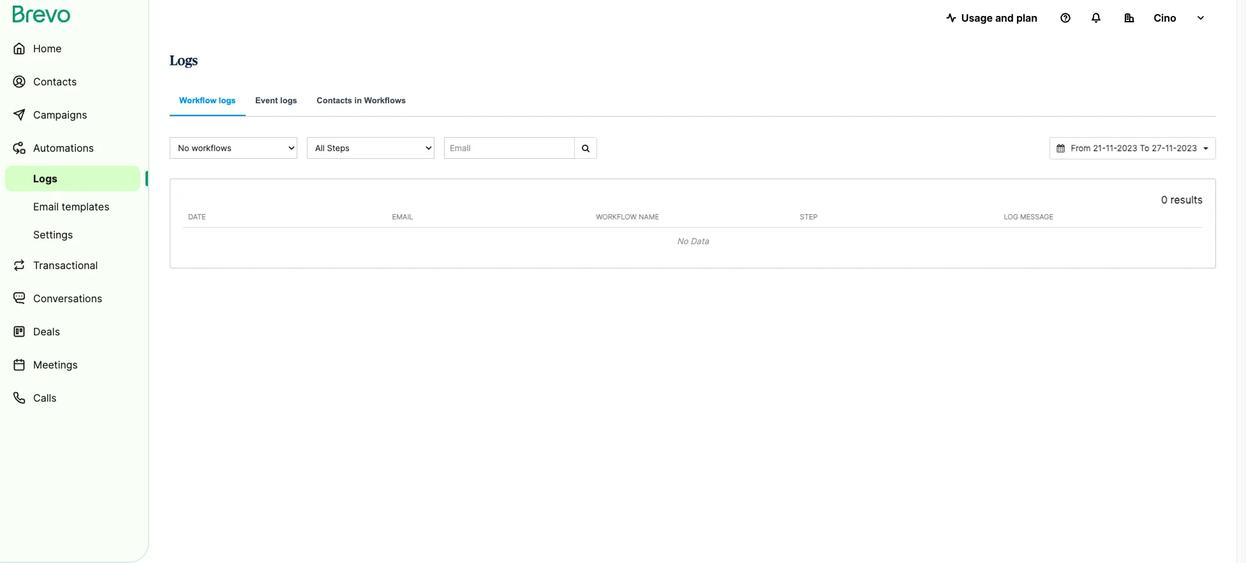 Task type: describe. For each thing, give the bounding box(es) containing it.
date
[[188, 212, 206, 221]]

Email text field
[[444, 137, 575, 159]]

email for email
[[392, 212, 413, 221]]

calls
[[33, 392, 57, 405]]

contacts for contacts in workflows
[[317, 96, 352, 105]]

workflows
[[364, 96, 406, 105]]

email templates
[[33, 200, 109, 213]]

search image
[[582, 144, 590, 153]]

automations
[[33, 142, 94, 154]]

and
[[996, 11, 1014, 24]]

templates
[[62, 200, 109, 213]]

deals
[[33, 326, 60, 338]]

contacts in workflows link
[[307, 87, 416, 117]]

plan
[[1017, 11, 1038, 24]]

transactional link
[[5, 250, 140, 281]]

no
[[677, 236, 688, 247]]

transactional
[[33, 259, 98, 272]]

calls link
[[5, 383, 140, 414]]

log message
[[1004, 212, 1054, 221]]

results
[[1171, 193, 1203, 206]]

workflow name
[[596, 212, 659, 221]]

0 horizontal spatial logs
[[33, 172, 57, 185]]

automations link
[[5, 133, 140, 163]]

contacts link
[[5, 66, 140, 97]]

meetings link
[[5, 350, 140, 380]]

data
[[691, 236, 709, 247]]

logs for workflow logs
[[219, 96, 236, 105]]

settings link
[[5, 222, 140, 248]]

cino
[[1154, 11, 1177, 24]]

event
[[255, 96, 278, 105]]

0 results
[[1162, 193, 1203, 206]]

workflow for workflow name
[[596, 212, 637, 221]]

home
[[33, 42, 62, 55]]

1 horizontal spatial logs
[[170, 54, 198, 68]]

contacts for contacts
[[33, 75, 77, 88]]



Task type: locate. For each thing, give the bounding box(es) containing it.
1 vertical spatial workflow
[[596, 212, 637, 221]]

email templates link
[[5, 194, 140, 220]]

calendar image
[[1057, 144, 1065, 153]]

logs right the event
[[280, 96, 297, 105]]

0 horizontal spatial workflow
[[179, 96, 217, 105]]

no data
[[677, 236, 709, 247]]

in
[[355, 96, 362, 105]]

workflow for workflow logs
[[179, 96, 217, 105]]

0 vertical spatial contacts
[[33, 75, 77, 88]]

step
[[800, 212, 818, 221]]

1 vertical spatial contacts
[[317, 96, 352, 105]]

email for email templates
[[33, 200, 59, 213]]

workflow logs
[[179, 96, 236, 105]]

workflow inside 'link'
[[179, 96, 217, 105]]

logs inside 'link'
[[219, 96, 236, 105]]

None text field
[[1067, 142, 1201, 154]]

event logs
[[255, 96, 297, 105]]

contacts left in
[[317, 96, 352, 105]]

logs for event logs
[[280, 96, 297, 105]]

contacts up campaigns
[[33, 75, 77, 88]]

meetings
[[33, 359, 78, 371]]

1 horizontal spatial email
[[392, 212, 413, 221]]

0 horizontal spatial logs
[[219, 96, 236, 105]]

campaigns link
[[5, 100, 140, 130]]

contacts in workflows
[[317, 96, 406, 105]]

logs
[[219, 96, 236, 105], [280, 96, 297, 105]]

deals link
[[5, 317, 140, 347]]

message
[[1021, 212, 1054, 221]]

home link
[[5, 33, 140, 64]]

logs up workflow logs
[[170, 54, 198, 68]]

logs down automations
[[33, 172, 57, 185]]

name
[[639, 212, 659, 221]]

log
[[1004, 212, 1019, 221]]

usage and plan
[[962, 11, 1038, 24]]

1 horizontal spatial contacts
[[317, 96, 352, 105]]

0 horizontal spatial email
[[33, 200, 59, 213]]

campaigns
[[33, 109, 87, 121]]

0 horizontal spatial contacts
[[33, 75, 77, 88]]

logs
[[170, 54, 198, 68], [33, 172, 57, 185]]

cino button
[[1114, 5, 1217, 31]]

2 logs from the left
[[280, 96, 297, 105]]

usage
[[962, 11, 993, 24]]

conversations link
[[5, 283, 140, 314]]

0
[[1162, 193, 1168, 206]]

logs link
[[5, 166, 140, 191]]

usage and plan button
[[936, 5, 1048, 31]]

workflow
[[179, 96, 217, 105], [596, 212, 637, 221]]

event logs link
[[246, 87, 307, 117]]

contacts
[[33, 75, 77, 88], [317, 96, 352, 105]]

settings
[[33, 229, 73, 241]]

0 vertical spatial workflow
[[179, 96, 217, 105]]

1 logs from the left
[[219, 96, 236, 105]]

workflow logs link
[[170, 87, 245, 116]]

contacts inside 'link'
[[33, 75, 77, 88]]

conversations
[[33, 292, 102, 305]]

logs left the event
[[219, 96, 236, 105]]

0 vertical spatial logs
[[170, 54, 198, 68]]

1 vertical spatial logs
[[33, 172, 57, 185]]

email
[[33, 200, 59, 213], [392, 212, 413, 221]]

1 horizontal spatial logs
[[280, 96, 297, 105]]

1 horizontal spatial workflow
[[596, 212, 637, 221]]



